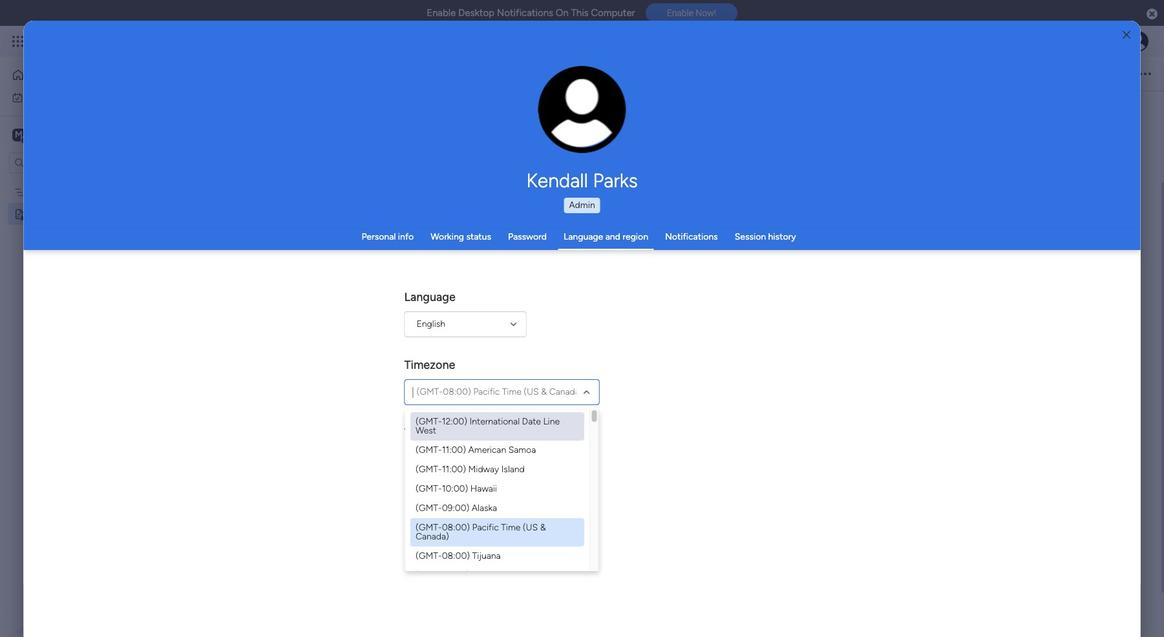 Task type: vqa. For each thing, say whether or not it's contained in the screenshot.
leftmost banner logo
no



Task type: describe. For each thing, give the bounding box(es) containing it.
close image
[[1123, 30, 1130, 40]]

and
[[605, 231, 620, 242]]

format for date format
[[432, 507, 468, 522]]

✨
[[456, 286, 470, 301]]

format for time format
[[433, 426, 468, 440]]

12
[[424, 449, 433, 460]]

status
[[466, 231, 491, 242]]

canada) inside (gmt-08:00) pacific time (us & canada)
[[415, 531, 449, 542]]

11:00) for american
[[442, 445, 466, 456]]

personal
[[362, 231, 396, 242]]

marketing plan
[[30, 186, 90, 197]]

(gmt- down 24 at the bottom of page
[[415, 483, 442, 494]]

my work
[[28, 91, 63, 102]]

enable for enable now!
[[667, 8, 694, 18]]

picture
[[569, 128, 596, 137]]

(gmt-08:00) tijuana
[[415, 551, 500, 562]]

list box containing marketing plan
[[0, 178, 165, 399]]

(gmt-10:00) hawaii
[[415, 483, 497, 494]]

12:00)
[[442, 416, 467, 427]]

notifications link
[[665, 231, 718, 242]]

v2 ellipsis image
[[1139, 65, 1151, 82]]

0 vertical spatial (us
[[524, 387, 539, 397]]

finish presentations
[[489, 310, 580, 323]]

1 vertical spatial &
[[540, 522, 546, 533]]

kendall parks image
[[1128, 31, 1149, 52]]

(gmt- up december
[[415, 503, 442, 514]]

now!
[[696, 8, 716, 18]]

my
[[28, 91, 41, 102]]

week
[[570, 286, 601, 301]]

08:00) inside (gmt-08:00) pacific time (us & canada)
[[442, 522, 470, 533]]

workspace selection element
[[12, 127, 108, 144]]

enable now! button
[[645, 3, 737, 23]]

lottie animation image
[[0, 507, 165, 637]]

1 vertical spatial pacific
[[472, 522, 499, 533]]

change profile picture button
[[538, 66, 626, 154]]

workspace
[[55, 128, 106, 141]]

0 vertical spatial &
[[541, 387, 547, 397]]

(gmt- down 'date format'
[[415, 522, 442, 533]]

priorities
[[473, 286, 524, 301]]

style button
[[544, 63, 576, 85]]

main workspace
[[30, 128, 106, 141]]

december 20, 2023
[[424, 529, 504, 540]]

my work button
[[8, 87, 139, 108]]

alaska
[[471, 503, 497, 514]]

the
[[548, 286, 567, 301]]

(gmt- down december
[[415, 551, 442, 562]]

workspace image
[[12, 128, 25, 142]]

notes
[[30, 208, 55, 219]]

working status link
[[431, 231, 491, 242]]

✨ priorities for the week
[[456, 286, 601, 301]]

west
[[415, 425, 436, 436]]

on
[[556, 7, 569, 19]]

11:00) for midway
[[442, 464, 466, 475]]

0 horizontal spatial notifications
[[497, 7, 553, 19]]

Search in workspace field
[[27, 155, 108, 170]]

notes
[[545, 244, 571, 257]]

history
[[768, 231, 796, 242]]

main
[[30, 128, 52, 141]]

(gmt- down time format
[[415, 445, 442, 456]]

09:38 for 09:38 am
[[464, 449, 490, 460]]

american
[[468, 445, 506, 456]]

midway
[[468, 464, 499, 475]]

presentations
[[517, 310, 580, 323]]

slide
[[521, 402, 543, 414]]

private board image
[[14, 208, 26, 220]]

lottie animation element
[[0, 507, 165, 637]]

2023 for december 20, 2023
[[483, 529, 504, 540]]

(gmt-12:00) international date line west
[[415, 416, 559, 436]]

(gmt-11:00) american samoa
[[415, 445, 536, 456]]

kendall
[[526, 169, 588, 193]]

computer
[[591, 7, 635, 19]]

work
[[43, 91, 63, 102]]

(gmt- down timezone
[[417, 387, 443, 397]]

line
[[543, 416, 559, 427]]

plan
[[73, 186, 90, 197]]

create
[[489, 402, 519, 414]]

hawaii
[[470, 483, 497, 494]]

profile
[[586, 117, 610, 126]]

enable now!
[[667, 8, 716, 18]]

personal info
[[362, 231, 414, 242]]

marketing
[[30, 186, 71, 197]]

december,
[[437, 547, 481, 558]]

(gmt-11:00) midway island
[[415, 464, 524, 475]]

(gmt-09:00) alaska
[[415, 503, 497, 514]]

10:00)
[[442, 483, 468, 494]]

📂
[[456, 220, 470, 235]]

09:00)
[[442, 503, 469, 514]]

0 vertical spatial canada)
[[549, 387, 583, 397]]

hours for 24 hours
[[437, 468, 464, 480]]

personal info link
[[362, 231, 414, 242]]

report
[[517, 423, 545, 435]]

dapulse close image
[[1147, 8, 1158, 21]]

enable for enable desktop notifications on this computer
[[427, 7, 456, 19]]

password link
[[508, 231, 547, 242]]



Task type: locate. For each thing, give the bounding box(es) containing it.
english
[[417, 319, 445, 330]]

11:00) down 12 hours 09:38 am
[[442, 464, 466, 475]]

09:38 up hawaii
[[466, 468, 492, 480]]

0 vertical spatial pacific
[[473, 387, 500, 397]]

format up 12 hours 09:38 am
[[433, 426, 468, 440]]

(gmt- inside (gmt-12:00) international date line west
[[415, 416, 442, 427]]

option
[[0, 180, 165, 183]]

today
[[473, 220, 508, 235]]

list box
[[0, 178, 165, 399]]

1 horizontal spatial notifications
[[665, 231, 718, 242]]

20,
[[468, 529, 481, 540]]

0 vertical spatial 09:38
[[464, 449, 490, 460]]

time up 12
[[404, 426, 430, 440]]

0 vertical spatial (gmt-08:00) pacific time (us & canada)
[[417, 387, 583, 397]]

1 vertical spatial language
[[404, 290, 456, 304]]

1 vertical spatial time
[[404, 426, 430, 440]]

session history link
[[735, 231, 796, 242]]

finish for finish presentations
[[489, 310, 514, 323]]

enable left desktop
[[427, 7, 456, 19]]

(gmt-
[[417, 387, 443, 397], [415, 416, 442, 427], [415, 445, 442, 456], [415, 464, 442, 475], [415, 483, 442, 494], [415, 503, 442, 514], [415, 522, 442, 533], [415, 551, 442, 562]]

1 vertical spatial 09:38
[[466, 468, 492, 480]]

24
[[424, 468, 435, 480]]

date down "slide"
[[522, 416, 541, 427]]

0 vertical spatial 11:00)
[[442, 445, 466, 456]]

0 vertical spatial time
[[502, 387, 521, 397]]

1 finish from the top
[[489, 244, 514, 257]]

format
[[433, 426, 468, 440], [432, 507, 468, 522]]

(gmt- up 12
[[415, 416, 442, 427]]

0 horizontal spatial language
[[404, 290, 456, 304]]

0 vertical spatial finish
[[489, 244, 514, 257]]

2 vertical spatial 08:00)
[[442, 551, 470, 562]]

language up "notes"
[[564, 231, 603, 242]]

working
[[431, 231, 464, 242]]

(gmt- down 12
[[415, 464, 442, 475]]

(us inside (gmt-08:00) pacific time (us & canada)
[[522, 522, 538, 533]]

finish these notes
[[489, 244, 571, 257]]

2 vertical spatial time
[[501, 522, 520, 533]]

finish down 'create'
[[489, 423, 514, 435]]

password
[[508, 231, 547, 242]]

canada)
[[549, 387, 583, 397], [415, 531, 449, 542]]

timezone
[[404, 358, 455, 372]]

08:00) down december 20, 2023
[[442, 551, 470, 562]]

parks
[[593, 169, 638, 193]]

mention image
[[588, 67, 601, 80]]

0 horizontal spatial date
[[404, 507, 429, 522]]

3 finish from the top
[[489, 423, 514, 435]]

2 11:00) from the top
[[442, 464, 466, 475]]

(gmt-08:00) pacific time (us & canada)
[[417, 387, 583, 397], [415, 522, 546, 542]]

change profile picture
[[555, 117, 610, 137]]

08:00)
[[443, 387, 471, 397], [442, 522, 470, 533], [442, 551, 470, 562]]

enable
[[427, 7, 456, 19], [667, 8, 694, 18]]

international
[[469, 416, 519, 427]]

09:38
[[464, 449, 490, 460], [466, 468, 492, 480]]

these
[[517, 244, 543, 257]]

pacific
[[473, 387, 500, 397], [472, 522, 499, 533]]

1 vertical spatial 11:00)
[[442, 464, 466, 475]]

1 vertical spatial hours
[[437, 468, 464, 480]]

notifications left the on
[[497, 7, 553, 19]]

region
[[623, 231, 648, 242]]

1 vertical spatial format
[[432, 507, 468, 522]]

1 horizontal spatial enable
[[667, 8, 694, 18]]

1 vertical spatial (us
[[522, 522, 538, 533]]

language and region link
[[564, 231, 648, 242]]

date up december
[[404, 507, 429, 522]]

finish report
[[489, 423, 545, 435]]

format up december
[[432, 507, 468, 522]]

time format
[[404, 426, 468, 440]]

working status
[[431, 231, 491, 242]]

deck
[[545, 402, 567, 414]]

(us up "slide"
[[524, 387, 539, 397]]

finish for finish report
[[489, 423, 514, 435]]

1 11:00) from the top
[[442, 445, 466, 456]]

0 vertical spatial 2023
[[483, 529, 504, 540]]

enable inside enable now! button
[[667, 8, 694, 18]]

20
[[424, 547, 435, 558]]

select product image
[[12, 35, 25, 48]]

am
[[492, 449, 507, 460]]

0 horizontal spatial enable
[[427, 7, 456, 19]]

0 vertical spatial 08:00)
[[443, 387, 471, 397]]

enable desktop notifications on this computer
[[427, 7, 635, 19]]

2023 right 'december,'
[[483, 547, 504, 558]]

finish down today
[[489, 244, 514, 257]]

hours up "10:00)"
[[437, 468, 464, 480]]

1 vertical spatial 2023
[[483, 547, 504, 558]]

0 vertical spatial notifications
[[497, 7, 553, 19]]

(gmt-08:00) pacific time (us & canada) down alaska
[[415, 522, 546, 542]]

home
[[30, 69, 54, 80]]

tijuana
[[472, 551, 500, 562]]

(us
[[524, 387, 539, 397], [522, 522, 538, 533]]

(us right 20,
[[522, 522, 538, 533]]

12 hours 09:38 am
[[424, 449, 507, 460]]

date inside (gmt-12:00) international date line west
[[522, 416, 541, 427]]

1 vertical spatial date
[[404, 507, 429, 522]]

canada) up deck
[[549, 387, 583, 397]]

0 vertical spatial language
[[564, 231, 603, 242]]

language for language and region
[[564, 231, 603, 242]]

island
[[501, 464, 524, 475]]

hours
[[435, 449, 462, 460], [437, 468, 464, 480]]

09:38 up the midway
[[464, 449, 490, 460]]

2 finish from the top
[[489, 310, 514, 323]]

1 2023 from the top
[[483, 529, 504, 540]]

2023 for 20 december, 2023
[[483, 547, 504, 558]]

1 horizontal spatial date
[[522, 416, 541, 427]]

samoa
[[508, 445, 536, 456]]

create slide deck
[[489, 402, 567, 414]]

2 2023 from the top
[[483, 547, 504, 558]]

2023 right 20,
[[483, 529, 504, 540]]

0 vertical spatial hours
[[435, 449, 462, 460]]

date
[[522, 416, 541, 427], [404, 507, 429, 522]]

language up english
[[404, 290, 456, 304]]

2023
[[483, 529, 504, 540], [483, 547, 504, 558]]

kendall parks
[[526, 169, 638, 193]]

desktop
[[458, 7, 494, 19]]

time up 'create'
[[502, 387, 521, 397]]

08:00) down 09:00)
[[442, 522, 470, 533]]

admin
[[569, 200, 595, 211]]

(gmt-08:00) pacific time (us & canada) up 'create'
[[417, 387, 583, 397]]

time
[[502, 387, 521, 397], [404, 426, 430, 440], [501, 522, 520, 533]]

hours right 12
[[435, 449, 462, 460]]

20 december, 2023
[[424, 547, 504, 558]]

1 horizontal spatial canada)
[[549, 387, 583, 397]]

1 vertical spatial notifications
[[665, 231, 718, 242]]

language
[[564, 231, 603, 242], [404, 290, 456, 304]]

1 vertical spatial (gmt-08:00) pacific time (us & canada)
[[415, 522, 546, 542]]

december
[[424, 529, 466, 540]]

date format
[[404, 507, 468, 522]]

language for language
[[404, 290, 456, 304]]

session
[[735, 231, 766, 242]]

enable left now!
[[667, 8, 694, 18]]

this
[[571, 7, 589, 19]]

finish down priorities
[[489, 310, 514, 323]]

0 horizontal spatial canada)
[[415, 531, 449, 542]]

notifications right 'region'
[[665, 231, 718, 242]]

0 vertical spatial format
[[433, 426, 468, 440]]

1 vertical spatial 08:00)
[[442, 522, 470, 533]]

m
[[15, 129, 23, 140]]

finish for finish these notes
[[489, 244, 514, 257]]

11:00) up 24 hours 09:38
[[442, 445, 466, 456]]

24 hours 09:38
[[424, 468, 492, 480]]

change
[[555, 117, 584, 126]]

time right 20,
[[501, 522, 520, 533]]

pacific up 'create'
[[473, 387, 500, 397]]

finish
[[489, 244, 514, 257], [489, 310, 514, 323], [489, 423, 514, 435]]

info
[[398, 231, 414, 242]]

home button
[[8, 65, 139, 85]]

1 horizontal spatial language
[[564, 231, 603, 242]]

canada) up the 20
[[415, 531, 449, 542]]

pacific down alaska
[[472, 522, 499, 533]]

2 vertical spatial finish
[[489, 423, 514, 435]]

for
[[528, 286, 544, 301]]

language and region
[[564, 231, 648, 242]]

1 vertical spatial finish
[[489, 310, 514, 323]]

0 vertical spatial date
[[522, 416, 541, 427]]

hours for 12 hours
[[435, 449, 462, 460]]

08:00) up '12:00)'
[[443, 387, 471, 397]]

09:38 for 09:38
[[466, 468, 492, 480]]

style
[[550, 68, 570, 79]]

session history
[[735, 231, 796, 242]]

1 vertical spatial canada)
[[415, 531, 449, 542]]



